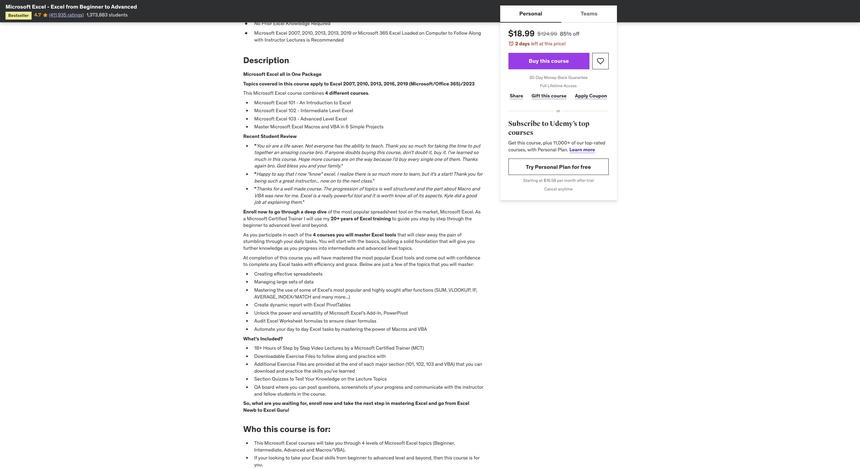 Task type: describe. For each thing, give the bounding box(es) containing it.
to left ensure
[[324, 318, 328, 324]]

103 inside at completion of this course you will have mastered the most popular excel tools and come out with confidence to complete any excel tasks with efficiency and grace. below are just a few of the topics that you will master: creating effective spreadsheets managing large sets of data mastering the use of some of excel's most popular and highly sought after functions (sum, vlookup, if, average, index/match and many more...) create dynamic report with excel pivottables unlock the power and versatility of microsoft excel's add-in, powerpivot audit excel worksheet formulas to ensure clean formulas automate your day to day excel tasks by mastering the power of macros and vba what's included? 18+ hours of step by step video lectures by a microsoft certified trainer (mct) downloadable exercise files to follow along and practice with additional exercise files are provided at the end of each major section (101, 102, 103 and vba) that you can download and practice the skills you've learned section quizzes to test your knowledge on the lecture topics qa board where you can post questions, screenshots of your progress and communicate with the instructor and fellow students in the course. so, what are you waiting for, enroll now and take the next step in mastering excel and go from excel newb to excel guru!
[[426, 361, 434, 368]]

included?
[[260, 336, 283, 342]]

trainer inside at completion of this course you will have mastered the most popular excel tools and come out with confidence to complete any excel tasks with efficiency and grace. below are just a few of the topics that you will master: creating effective spreadsheets managing large sets of data mastering the use of some of excel's most popular and highly sought after functions (sum, vlookup, if, average, index/match and many more...) create dynamic report with excel pivottables unlock the power and versatility of microsoft excel's add-in, powerpivot audit excel worksheet formulas to ensure clean formulas automate your day to day excel tasks by mastering the power of macros and vba what's included? 18+ hours of step by step video lectures by a microsoft certified trainer (mct) downloadable exercise files to follow along and practice with additional exercise files are provided at the end of each major section (101, 102, 103 and vba) that you can download and practice the skills you've learned section quizzes to test your knowledge on the lecture topics qa board where you can post questions, screenshots of your progress and communicate with the instructor and fellow students in the course. so, what are you waiting for, enroll now and take the next step in mastering excel and go from excel newb to excel guru!
[[396, 345, 410, 351]]

for inside try personal plan for free link
[[572, 163, 580, 170]]

1 horizontal spatial bro.
[[315, 150, 324, 156]]

4.7
[[34, 12, 41, 18]]

xsmall image for no
[[243, 20, 249, 27]]

instructor...
[[295, 178, 319, 184]]

give
[[457, 239, 466, 245]]

excel inside " thanks for a well made course. the progression of topics is well structured and the part about macro and vba was new for me. excel is a really powerful tool and it is worth know all of its aspects. kyle did a good job at explaining them.
[[300, 193, 312, 199]]

different
[[329, 90, 349, 96]]

such
[[268, 178, 278, 184]]

thank inside " you sir are a life saver. not everyone has the ability to teach. thank you so much for taking the time to put together an amazing course bro. if anyone doubts buying this course, don't doubt it, buy it. i've learned so much in this course. hope more courses are on the way because i'd buy every single one of them. thanks again bro. god bless you and your family.
[[385, 143, 398, 149]]

screenshots
[[342, 384, 368, 391]]

advanced inside that will clear away the pain of stumbling through your daily tasks. you will start with the basics, building a solid foundation that will give you further knowledge as you progress into intermediate and advanced level topics.
[[366, 245, 387, 251]]

where
[[276, 384, 289, 391]]

and left communicate at the bottom of the page
[[405, 384, 413, 391]]

for,
[[300, 401, 308, 407]]

the left market,
[[415, 209, 422, 215]]

is inside this microsoft excel courses will take you through 4 levels of microsoft excel topics (beginner, intermediate, advanced and macros/vba). if your looking to take your excel skills from beginner to advanced level and beyond, then this course is for you.
[[469, 455, 473, 461]]

the up screenshots
[[348, 376, 355, 383]]

starting
[[523, 178, 538, 183]]

courses inside subscribe to udemy's top courses
[[509, 128, 534, 137]]

next inside " happy to say that i now "know" excel. i realize there is so much more to learn, but it's a start! thank you for being such a great instructor... now on to the next class.
[[351, 178, 360, 184]]

that will clear away the pain of stumbling through your daily tasks. you will start with the basics, building a solid foundation that will give you further knowledge as you progress into intermediate and advanced level topics.
[[243, 232, 475, 251]]

of down "lecture"
[[369, 384, 373, 391]]

you up 'guru!' at the bottom left
[[273, 401, 281, 407]]

4 inside microsoft excel all in one package topics covered in this course apply to excel 2007, 2010, 2013, 2016, 2019 (microsoft/office 365)/2023 this microsoft excel course combines 4 different courses . microsoft excel 101 - an introduction to excel microsoft excel 102 - intermediate level excel microsoft excel 103 - advanced level excel master microsoft excel macros and vba in 6 simple projects recent student review
[[325, 90, 328, 96]]

and down mastered
[[336, 261, 344, 268]]

to inside subscribe to udemy's top courses
[[542, 120, 549, 128]]

course up 101
[[288, 90, 302, 96]]

udemy's
[[550, 120, 578, 128]]

the right has
[[343, 143, 350, 149]]

guarantee
[[569, 75, 588, 80]]

0 horizontal spatial tasks
[[291, 261, 303, 268]]

are left provided
[[308, 361, 315, 368]]

to left 'put'
[[468, 143, 472, 149]]

of inside the of the most popular spreadsheet tool on the market, microsoft excel. as a microsoft certified trainer i will use my
[[328, 209, 332, 215]]

try personal plan for free
[[526, 163, 591, 170]]

you up stumbling
[[250, 232, 258, 238]]

vba inside " thanks for a well made course. the progression of topics is well structured and the part about macro and vba was new for me. excel is a really powerful tool and it is worth know all of its aspects. kyle did a good job at explaining them.
[[254, 193, 264, 199]]

1 horizontal spatial 2013,
[[328, 30, 340, 36]]

apply coupon
[[575, 93, 607, 99]]

is left really
[[313, 193, 317, 199]]

course inside at completion of this course you will have mastered the most popular excel tools and come out with confidence to complete any excel tasks with efficiency and grace. below are just a few of the topics that you will master: creating effective spreadsheets managing large sets of data mastering the use of some of excel's most popular and highly sought after functions (sum, vlookup, if, average, index/match and many more...) create dynamic report with excel pivottables unlock the power and versatility of microsoft excel's add-in, powerpivot audit excel worksheet formulas to ensure clean formulas automate your day to day excel tasks by mastering the power of macros and vba what's included? 18+ hours of step by step video lectures by a microsoft certified trainer (mct) downloadable exercise files to follow along and practice with additional exercise files are provided at the end of each major section (101, 102, 103 and vba) that you can download and practice the skills you've learned section quizzes to test your knowledge on the lecture topics qa board where you can post questions, screenshots of your progress and communicate with the instructor and fellow students in the course. so, what are you waiting for, enroll now and take the next step in mastering excel and go from excel newb to excel guru!
[[289, 255, 303, 261]]

take inside at completion of this course you will have mastered the most popular excel tools and come out with confidence to complete any excel tasks with efficiency and grace. below are just a few of the topics that you will master: creating effective spreadsheets managing large sets of data mastering the use of some of excel's most popular and highly sought after functions (sum, vlookup, if, average, index/match and many more...) create dynamic report with excel pivottables unlock the power and versatility of microsoft excel's add-in, powerpivot audit excel worksheet formulas to ensure clean formulas automate your day to day excel tasks by mastering the power of macros and vba what's included? 18+ hours of step by step video lectures by a microsoft certified trainer (mct) downloadable exercise files to follow along and practice with additional exercise files are provided at the end of each major section (101, 102, 103 and vba) that you can download and practice the skills you've learned section quizzes to test your knowledge on the lecture topics qa board where you can post questions, screenshots of your progress and communicate with the instructor and fellow students in the course. so, what are you waiting for, enroll now and take the next step in mastering excel and go from excel newb to excel guru!
[[344, 401, 354, 407]]

learned inside at completion of this course you will have mastered the most popular excel tools and come out with confidence to complete any excel tasks with efficiency and grace. below are just a few of the topics that you will master: creating effective spreadsheets managing large sets of data mastering the use of some of excel's most popular and highly sought after functions (sum, vlookup, if, average, index/match and many more...) create dynamic report with excel pivottables unlock the power and versatility of microsoft excel's add-in, powerpivot audit excel worksheet formulas to ensure clean formulas automate your day to day excel tasks by mastering the power of macros and vba what's included? 18+ hours of step by step video lectures by a microsoft certified trainer (mct) downloadable exercise files to follow along and practice with additional exercise files are provided at the end of each major section (101, 102, 103 and vba) that you can download and practice the skills you've learned section quizzes to test your knowledge on the lecture topics qa board where you can post questions, screenshots of your progress and communicate with the instructor and fellow students in the course. so, what are you waiting for, enroll now and take the next step in mastering excel and go from excel newb to excel guru!
[[339, 368, 355, 374]]

is inside " happy to say that i now "know" excel. i realize there is so much more to learn, but it's a start! thank you for being such a great instructor... now on to the next class.
[[367, 171, 371, 177]]

0 horizontal spatial i
[[295, 171, 296, 177]]

newb
[[243, 407, 257, 414]]

are up an
[[272, 143, 279, 149]]

courses down beyond.
[[317, 232, 335, 238]]

course down one
[[294, 81, 309, 87]]

provided
[[316, 361, 335, 368]]

0 horizontal spatial can
[[299, 384, 306, 391]]

to down worksheet
[[296, 326, 300, 332]]

levels
[[366, 440, 378, 447]]

i inside the of the most popular spreadsheet tool on the market, microsoft excel. as a microsoft certified trainer i will use my
[[304, 216, 305, 222]]

" up realize
[[341, 163, 343, 169]]

it.
[[443, 150, 447, 156]]

a inside that will clear away the pain of stumbling through your daily tasks. you will start with the basics, building a solid foundation that will give you further knowledge as you progress into intermediate and advanced level topics.
[[400, 239, 403, 245]]

and down communicate at the bottom of the page
[[429, 401, 437, 407]]

tools for master
[[385, 232, 397, 238]]

alarm image
[[509, 41, 514, 46]]

board
[[262, 384, 274, 391]]

a right it's
[[438, 171, 440, 177]]

most inside the of the most popular spreadsheet tool on the market, microsoft excel. as a microsoft certified trainer i will use my
[[342, 209, 352, 215]]

per
[[557, 178, 563, 183]]

30-
[[529, 75, 536, 80]]

and up end
[[349, 353, 357, 360]]

tools for popular
[[404, 255, 415, 261]]

a right did
[[462, 193, 465, 199]]

deep
[[305, 209, 316, 215]]

explaining
[[268, 199, 290, 206]]

god
[[277, 163, 286, 169]]

every
[[408, 156, 419, 162]]

a up new
[[280, 186, 283, 192]]

102,
[[416, 361, 425, 368]]

are down doubts
[[341, 156, 348, 162]]

confidence
[[457, 255, 481, 261]]

are down the fellow on the left bottom
[[264, 401, 272, 407]]

1 vertical spatial mastering
[[391, 401, 414, 407]]

if inside this microsoft excel courses will take you through 4 levels of microsoft excel topics (beginner, intermediate, advanced and macros/vba). if your looking to take your excel skills from beginner to advanced level and beyond, then this course is for you.
[[254, 455, 257, 461]]

video
[[311, 345, 324, 351]]

of up daily
[[300, 232, 304, 238]]

to up "buying"
[[365, 143, 370, 149]]

this inside button
[[540, 57, 550, 64]]

macros/vba).
[[316, 447, 346, 453]]

that right vba)
[[456, 361, 465, 368]]

course. inside " thanks for a well made course. the progression of topics is well structured and the part about macro and vba was new for me. excel is a really powerful tool and it is worth know all of its aspects. kyle did a good job at explaining them.
[[307, 186, 323, 192]]

you up don't
[[399, 143, 407, 149]]

2 vertical spatial take
[[291, 455, 300, 461]]

level inside to guide you step by step through the beginner to advanced level and beyond.
[[291, 222, 301, 229]]

as you participate in each of the 4 courses you will master excel tools
[[243, 232, 398, 238]]

start
[[336, 239, 346, 245]]

to down levels
[[368, 455, 372, 461]]

if,
[[473, 287, 478, 293]]

follow
[[322, 353, 335, 360]]

stumbling
[[243, 239, 265, 245]]

training
[[373, 216, 391, 222]]

personal inside button
[[520, 10, 543, 17]]

of inside " you sir are a life saver. not everyone has the ability to teach. thank you so much for taking the time to put together an amazing course bro. if anyone doubts buying this course, don't doubt it, buy it. i've learned so much in this course. hope more courses are on the way because i'd buy every single one of them. thanks again bro. god bless you and your family.
[[444, 156, 448, 162]]

the up your at the left of page
[[304, 368, 311, 374]]

off
[[573, 30, 580, 37]]

1 horizontal spatial power
[[372, 326, 386, 332]]

0 vertical spatial excel's
[[318, 287, 333, 293]]

enroll
[[309, 401, 322, 407]]

free
[[581, 163, 591, 170]]

2007, inside microsoft excel all in one package topics covered in this course apply to excel 2007, 2010, 2013, 2016, 2019 (microsoft/office 365)/2023 this microsoft excel course combines 4 different courses . microsoft excel 101 - an introduction to excel microsoft excel 102 - intermediate level excel microsoft excel 103 - advanced level excel master microsoft excel macros and vba in 6 simple projects recent student review
[[343, 81, 356, 87]]

101
[[289, 100, 295, 106]]

apply
[[310, 81, 323, 87]]

0 horizontal spatial 2013,
[[315, 30, 327, 36]]

combines
[[303, 90, 324, 96]]

a down say
[[279, 178, 282, 184]]

to down explaining
[[269, 209, 273, 215]]

skills inside this microsoft excel courses will take you through 4 levels of microsoft excel topics (beginner, intermediate, advanced and macros/vba). if your looking to take your excel skills from beginner to advanced level and beyond, then this course is for you.
[[325, 455, 336, 461]]

teach.
[[371, 143, 384, 149]]

that down pain
[[439, 239, 448, 245]]

you up start
[[336, 232, 344, 238]]

2
[[515, 41, 518, 47]]

the down dynamic
[[270, 310, 277, 316]]

one
[[292, 71, 301, 77]]

the right few
[[409, 261, 416, 268]]

1 vertical spatial or
[[557, 108, 561, 113]]

2010, inside microsoft excel 2007, 2010, 2013, 2013, 2019 or microsoft 365 excel loaded on computer to follow along with instructor lectures is recommended
[[302, 30, 314, 36]]

1 vertical spatial exercise
[[277, 361, 296, 368]]

download
[[254, 368, 275, 374]]

0 vertical spatial files
[[305, 353, 316, 360]]

enroll
[[243, 209, 257, 215]]

with inside microsoft excel 2007, 2010, 2013, 2013, 2019 or microsoft 365 excel loaded on computer to follow along with instructor lectures is recommended
[[254, 37, 263, 43]]

top-
[[585, 140, 594, 146]]

of right hours
[[277, 345, 282, 351]]

1 vertical spatial most
[[362, 255, 373, 261]]

by down ensure
[[335, 326, 340, 332]]

1,373,883
[[87, 12, 108, 18]]

have
[[321, 255, 332, 261]]

amazing
[[280, 150, 298, 156]]

years
[[341, 216, 353, 222]]

and down qa
[[254, 391, 262, 397]]

tool inside " thanks for a well made course. the progression of topics is well structured and the part about macro and vba was new for me. excel is a really powerful tool and it is worth know all of its aspects. kyle did a good job at explaining them.
[[354, 193, 362, 199]]

managing
[[254, 279, 276, 285]]

of down powerpivot
[[387, 326, 391, 332]]

your right looking
[[302, 455, 311, 461]]

you down test
[[290, 384, 298, 391]]

that inside " happy to say that i now "know" excel. i realize there is so much more to learn, but it's a start! thank you for being such a great instructor... now on to the next class.
[[285, 171, 294, 177]]

all inside microsoft excel all in one package topics covered in this course apply to excel 2007, 2010, 2013, 2016, 2019 (microsoft/office 365)/2023 this microsoft excel course combines 4 different courses . microsoft excel 101 - an introduction to excel microsoft excel 102 - intermediate level excel microsoft excel 103 - advanced level excel master microsoft excel macros and vba in 6 simple projects recent student review
[[280, 71, 285, 77]]

get this course, plus 11,000+ of our top-rated courses, with personal plan.
[[509, 140, 606, 153]]

microsoft excel all in one package topics covered in this course apply to excel 2007, 2010, 2013, 2016, 2019 (microsoft/office 365)/2023 this microsoft excel course combines 4 different courses . microsoft excel 101 - an introduction to excel microsoft excel 102 - intermediate level excel microsoft excel 103 - advanced level excel master microsoft excel macros and vba in 6 simple projects recent student review
[[243, 71, 475, 139]]

structured
[[393, 186, 416, 192]]

you right give
[[467, 239, 475, 245]]

1 vertical spatial excel's
[[351, 310, 366, 316]]

lectures inside microsoft excel 2007, 2010, 2013, 2013, 2019 or microsoft 365 excel loaded on computer to follow along with instructor lectures is recommended
[[287, 37, 305, 43]]

2 vertical spatial most
[[334, 287, 344, 293]]

clean
[[345, 318, 357, 324]]

topics inside at completion of this course you will have mastered the most popular excel tools and come out with confidence to complete any excel tasks with efficiency and grace. below are just a few of the topics that you will master: creating effective spreadsheets managing large sets of data mastering the use of some of excel's most popular and highly sought after functions (sum, vlookup, if, average, index/match and many more...) create dynamic report with excel pivottables unlock the power and versatility of microsoft excel's add-in, powerpivot audit excel worksheet formulas to ensure clean formulas automate your day to day excel tasks by mastering the power of macros and vba what's included? 18+ hours of step by step video lectures by a microsoft certified trainer (mct) downloadable exercise files to follow along and practice with additional exercise files are provided at the end of each major section (101, 102, 103 and vba) that you can download and practice the skills you've learned section quizzes to test your knowledge on the lecture topics qa board where you can post questions, screenshots of your progress and communicate with the instructor and fellow students in the course. so, what are you waiting for, enroll now and take the next step in mastering excel and go from excel newb to excel guru!
[[373, 376, 387, 383]]

" inside " you sir are a life saver. not everyone has the ability to teach. thank you so much for taking the time to put together an amazing course bro. if anyone doubts buying this course, don't doubt it, buy it. i've learned so much in this course. hope more courses are on the way because i'd buy every single one of them. thanks again bro. god bless you and your family.
[[254, 143, 257, 149]]

course inside " you sir are a life saver. not everyone has the ability to teach. thank you so much for taking the time to put together an amazing course bro. if anyone doubts buying this course, don't doubt it, buy it. i've learned so much in this course. hope more courses are on the way because i'd buy every single one of them. thanks again bro. god bless you and your family.
[[300, 150, 314, 156]]

anyone
[[329, 150, 344, 156]]

to left learn,
[[403, 171, 408, 177]]

courses,
[[509, 147, 527, 153]]

through inside this microsoft excel courses will take you through 4 levels of microsoft excel topics (beginner, intermediate, advanced and macros/vba). if your looking to take your excel skills from beginner to advanced level and beyond, then this course is for you.
[[344, 440, 361, 447]]

1 vertical spatial bro.
[[267, 163, 276, 169]]

course inside button
[[551, 57, 569, 64]]

and left macros/vba).
[[307, 447, 315, 453]]

advanced inside to guide you step by step through the beginner to advanced level and beyond.
[[269, 222, 290, 229]]

a left few
[[391, 261, 394, 268]]

sir
[[266, 143, 271, 149]]

about
[[444, 186, 456, 192]]

more inside " happy to say that i now "know" excel. i realize there is so much more to learn, but it's a start! thank you for being such a great instructor... now on to the next class.
[[391, 171, 402, 177]]

1 vertical spatial level
[[323, 116, 334, 122]]

a up end
[[351, 345, 353, 351]]

topics inside " thanks for a well made course. the progression of topics is well structured and the part about macro and vba was new for me. excel is a really powerful tool and it is worth know all of its aspects. kyle did a good job at explaining them.
[[365, 186, 378, 192]]

the inside to guide you step by step through the beginner to advanced level and beyond.
[[465, 216, 472, 222]]

on inside " happy to say that i now "know" excel. i realize there is so much more to learn, but it's a start! thank you for being such a great instructor... now on to the next class.
[[330, 178, 336, 184]]

of inside that will clear away the pain of stumbling through your daily tasks. you will start with the basics, building a solid foundation that will give you further knowledge as you progress into intermediate and advanced level topics.
[[458, 232, 462, 238]]

will inside this microsoft excel courses will take you through 4 levels of microsoft excel topics (beginner, intermediate, advanced and macros/vba). if your looking to take your excel skills from beginner to advanced level and beyond, then this course is for you.
[[317, 440, 324, 447]]

of up any
[[274, 255, 279, 261]]

starting at $16.58 per month after trial cancel anytime
[[523, 178, 594, 192]]

worksheet
[[280, 318, 303, 324]]

advanced inside this microsoft excel courses will take you through 4 levels of microsoft excel topics (beginner, intermediate, advanced and macros/vba). if your looking to take your excel skills from beginner to advanced level and beyond, then this course is for you.
[[284, 447, 305, 453]]

learn
[[570, 147, 583, 153]]

with up major
[[377, 353, 386, 360]]

highly
[[372, 287, 385, 293]]

of up index/match
[[294, 287, 298, 293]]

your up you.
[[258, 455, 268, 461]]

tasks.
[[305, 239, 318, 245]]

1 vertical spatial tasks
[[323, 326, 334, 332]]

103 inside microsoft excel all in one package topics covered in this course apply to excel 2007, 2010, 2013, 2016, 2019 (microsoft/office 365)/2023 this microsoft excel course combines 4 different courses . microsoft excel 101 - an introduction to excel microsoft excel 102 - intermediate level excel microsoft excel 103 - advanced level excel master microsoft excel macros and vba in 6 simple projects recent student review
[[289, 116, 296, 122]]

at inside at completion of this course you will have mastered the most popular excel tools and come out with confidence to complete any excel tasks with efficiency and grace. below are just a few of the topics that you will master: creating effective spreadsheets managing large sets of data mastering the use of some of excel's most popular and highly sought after functions (sum, vlookup, if, average, index/match and many more...) create dynamic report with excel pivottables unlock the power and versatility of microsoft excel's add-in, powerpivot audit excel worksheet formulas to ensure clean formulas automate your day to day excel tasks by mastering the power of macros and vba what's included? 18+ hours of step by step video lectures by a microsoft certified trainer (mct) downloadable exercise files to follow along and practice with additional exercise files are provided at the end of each major section (101, 102, 103 and vba) that you can download and practice the skills you've learned section quizzes to test your knowledge on the lecture topics qa board where you can post questions, screenshots of your progress and communicate with the instructor and fellow students in the course. so, what are you waiting for, enroll now and take the next step in mastering excel and go from excel newb to excel guru!
[[336, 361, 340, 368]]

and left highly
[[363, 287, 371, 293]]

will left master:
[[450, 261, 457, 268]]

your inside " you sir are a life saver. not everyone has the ability to teach. thank you so much for taking the time to put together an amazing course bro. if anyone doubts buying this course, don't doubt it, buy it. i've learned so much in this course. hope more courses are on the way because i'd buy every single one of them. thanks again bro. god bless you and your family.
[[317, 163, 326, 169]]

2 horizontal spatial so
[[474, 150, 479, 156]]

vba inside microsoft excel all in one package topics covered in this course apply to excel 2007, 2010, 2013, 2016, 2019 (microsoft/office 365)/2023 this microsoft excel course combines 4 different courses . microsoft excel 101 - an introduction to excel microsoft excel 102 - intermediate level excel microsoft excel 103 - advanced level excel master microsoft excel macros and vba in 6 simple projects recent student review
[[330, 124, 340, 130]]

family.
[[328, 163, 341, 169]]

0 vertical spatial level
[[329, 108, 341, 114]]

1 vertical spatial buy
[[399, 156, 407, 162]]

0 horizontal spatial knowledge
[[286, 20, 310, 27]]

the down the large
[[277, 287, 284, 293]]

know
[[395, 193, 406, 199]]

1 horizontal spatial buy
[[434, 150, 442, 156]]

excel.
[[462, 209, 474, 215]]

this right who
[[263, 424, 278, 435]]

this inside microsoft excel all in one package topics covered in this course apply to excel 2007, 2010, 2013, 2016, 2019 (microsoft/office 365)/2023 this microsoft excel course combines 4 different courses . microsoft excel 101 - an introduction to excel microsoft excel 102 - intermediate level excel microsoft excel 103 - advanced level excel master microsoft excel macros and vba in 6 simple projects recent student review
[[243, 90, 252, 96]]

courses inside " you sir are a life saver. not everyone has the ability to teach. thank you so much for taking the time to put together an amazing course bro. if anyone doubts buying this course, don't doubt it, buy it. i've learned so much in this course. hope more courses are on the way because i'd buy every single one of them. thanks again bro. god bless you and your family.
[[323, 156, 340, 162]]

macros inside microsoft excel all in one package topics covered in this course apply to excel 2007, 2010, 2013, 2016, 2019 (microsoft/office 365)/2023 this microsoft excel course combines 4 different courses . microsoft excel 101 - an introduction to excel microsoft excel 102 - intermediate level excel microsoft excel 103 - advanced level excel master microsoft excel macros and vba in 6 simple projects recent student review
[[305, 124, 320, 130]]

on inside the of the most popular spreadsheet tool on the market, microsoft excel. as a microsoft certified trainer i will use my
[[408, 209, 413, 215]]

is right it
[[376, 193, 380, 199]]

2 step from the left
[[300, 345, 310, 351]]

lectures inside at completion of this course you will have mastered the most popular excel tools and come out with confidence to complete any excel tasks with efficiency and grace. below are just a few of the topics that you will master: creating effective spreadsheets managing large sets of data mastering the use of some of excel's most popular and highly sought after functions (sum, vlookup, if, average, index/match and many more...) create dynamic report with excel pivottables unlock the power and versatility of microsoft excel's add-in, powerpivot audit excel worksheet formulas to ensure clean formulas automate your day to day excel tasks by mastering the power of macros and vba what's included? 18+ hours of step by step video lectures by a microsoft certified trainer (mct) downloadable exercise files to follow along and practice with additional exercise files are provided at the end of each major section (101, 102, 103 and vba) that you can download and practice the skills you've learned section quizzes to test your knowledge on the lecture topics qa board where you can post questions, screenshots of your progress and communicate with the instructor and fellow students in the course. so, what are you waiting for, enroll now and take the next step in mastering excel and go from excel newb to excel guru!
[[325, 345, 343, 351]]

cancel
[[545, 187, 557, 192]]

and left it
[[363, 193, 371, 199]]

because
[[373, 156, 392, 162]]

skills inside at completion of this course you will have mastered the most popular excel tools and come out with confidence to complete any excel tasks with efficiency and grace. below are just a few of the topics that you will master: creating effective spreadsheets managing large sets of data mastering the use of some of excel's most popular and highly sought after functions (sum, vlookup, if, average, index/match and many more...) create dynamic report with excel pivottables unlock the power and versatility of microsoft excel's add-in, powerpivot audit excel worksheet formulas to ensure clean formulas automate your day to day excel tasks by mastering the power of macros and vba what's included? 18+ hours of step by step video lectures by a microsoft certified trainer (mct) downloadable exercise files to follow along and practice with additional exercise files are provided at the end of each major section (101, 102, 103 and vba) that you can download and practice the skills you've learned section quizzes to test your knowledge on the lecture topics qa board where you can post questions, screenshots of your progress and communicate with the instructor and fellow students in the course. so, what are you waiting for, enroll now and take the next step in mastering excel and go from excel newb to excel guru!
[[312, 368, 323, 374]]

of right few
[[404, 261, 408, 268]]

0 horizontal spatial 4
[[313, 232, 316, 238]]

simple
[[350, 124, 365, 130]]

1 vertical spatial much
[[254, 156, 266, 162]]

the down screenshots
[[355, 401, 362, 407]]

your down major
[[374, 384, 384, 391]]

on inside " you sir are a life saver. not everyone has the ability to teach. thank you so much for taking the time to put together an amazing course bro. if anyone doubts buying this course, don't doubt it, buy it. i've learned so much in this course. hope more courses are on the way because i'd buy every single one of them. thanks again bro. god bless you and your family.
[[349, 156, 355, 162]]

now inside at completion of this course you will have mastered the most popular excel tools and come out with confidence to complete any excel tasks with efficiency and grace. below are just a few of the topics that you will master: creating effective spreadsheets managing large sets of data mastering the use of some of excel's most popular and highly sought after functions (sum, vlookup, if, average, index/match and many more...) create dynamic report with excel pivottables unlock the power and versatility of microsoft excel's add-in, powerpivot audit excel worksheet formulas to ensure clean formulas automate your day to day excel tasks by mastering the power of macros and vba what's included? 18+ hours of step by step video lectures by a microsoft certified trainer (mct) downloadable exercise files to follow along and practice with additional exercise files are provided at the end of each major section (101, 102, 103 and vba) that you can download and practice the skills you've learned section quizzes to test your knowledge on the lecture topics qa board where you can post questions, screenshots of your progress and communicate with the instructor and fellow students in the course. so, what are you waiting for, enroll now and take the next step in mastering excel and go from excel newb to excel guru!
[[323, 401, 333, 407]]

$18.99
[[509, 28, 535, 39]]

the up 20+
[[333, 209, 340, 215]]

" up deep
[[303, 199, 305, 206]]

macros inside at completion of this course you will have mastered the most popular excel tools and come out with confidence to complete any excel tasks with efficiency and grace. below are just a few of the topics that you will master: creating effective spreadsheets managing large sets of data mastering the use of some of excel's most popular and highly sought after functions (sum, vlookup, if, average, index/match and many more...) create dynamic report with excel pivottables unlock the power and versatility of microsoft excel's add-in, powerpivot audit excel worksheet formulas to ensure clean formulas automate your day to day excel tasks by mastering the power of macros and vba what's included? 18+ hours of step by step video lectures by a microsoft certified trainer (mct) downloadable exercise files to follow along and practice with additional exercise files are provided at the end of each major section (101, 102, 103 and vba) that you can download and practice the skills you've learned section quizzes to test your knowledge on the lecture topics qa board where you can post questions, screenshots of your progress and communicate with the instructor and fellow students in the course. so, what are you waiting for, enroll now and take the next step in mastering excel and go from excel newb to excel guru!
[[392, 326, 408, 332]]

0 horizontal spatial from
[[66, 3, 78, 10]]

hours
[[263, 345, 276, 351]]

of right versatility at the bottom of page
[[324, 310, 328, 316]]

0 horizontal spatial go
[[274, 209, 280, 215]]

sets
[[289, 279, 298, 285]]

" inside " thanks for a well made course. the progression of topics is well structured and the part about macro and vba was new for me. excel is a really powerful tool and it is worth know all of its aspects. kyle did a good job at explaining them.
[[254, 186, 257, 192]]

put
[[473, 143, 481, 149]]

now down excel.
[[320, 178, 329, 184]]

0 horizontal spatial as
[[243, 232, 249, 238]]

for inside this microsoft excel courses will take you through 4 levels of microsoft excel topics (beginner, intermediate, advanced and macros/vba). if your looking to take your excel skills from beginner to advanced level and beyond, then this course is for you.
[[474, 455, 480, 461]]

foundation
[[415, 239, 438, 245]]

the up grace.
[[354, 255, 361, 261]]

now down job
[[258, 209, 268, 215]]

further
[[243, 245, 258, 251]]

and down questions, in the left of the page
[[334, 401, 343, 407]]

them. inside " you sir are a life saver. not everyone has the ability to teach. thank you so much for taking the time to put together an amazing course bro. if anyone doubts buying this course, don't doubt it, buy it. i've learned so much in this course. hope more courses are on the way because i'd buy every single one of them. thanks again bro. god bless you and your family.
[[449, 156, 461, 162]]

microsoft excel 2007, 2010, 2013, 2013, 2019 or microsoft 365 excel loaded on computer to follow along with instructor lectures is recommended
[[254, 30, 481, 43]]

" up it
[[373, 178, 375, 184]]

trainer inside the of the most popular spreadsheet tool on the market, microsoft excel. as a microsoft certified trainer i will use my
[[288, 216, 303, 222]]

course. inside " you sir are a life saver. not everyone has the ability to teach. thank you so much for taking the time to put together an amazing course bro. if anyone doubts buying this course, don't doubt it, buy it. i've learned so much in this course. hope more courses are on the way because i'd buy every single one of them. thanks again bro. god bless you and your family.
[[281, 156, 297, 162]]

2 vertical spatial popular
[[346, 287, 362, 293]]

2019 inside microsoft excel 2007, 2010, 2013, 2013, 2019 or microsoft 365 excel loaded on computer to follow along with instructor lectures is recommended
[[341, 30, 352, 36]]

of down class.
[[359, 186, 364, 192]]

dive
[[317, 209, 327, 215]]

will up start
[[346, 232, 354, 238]]

recent
[[243, 133, 260, 139]]

1 horizontal spatial take
[[325, 440, 334, 447]]

advanced inside this microsoft excel courses will take you through 4 levels of microsoft excel topics (beginner, intermediate, advanced and macros/vba). if your looking to take your excel skills from beginner to advanced level and beyond, then this course is for you.
[[374, 455, 394, 461]]

of left its
[[413, 193, 418, 199]]

for inside " you sir are a life saver. not everyone has the ability to teach. thank you so much for taking the time to put together an amazing course bro. if anyone doubts buying this course, don't doubt it, buy it. i've learned so much in this course. hope more courses are on the way because i'd buy every single one of them. thanks again bro. god bless you and your family.
[[428, 143, 433, 149]]

course down 'guru!' at the bottom left
[[280, 424, 307, 435]]

tool inside the of the most popular spreadsheet tool on the market, microsoft excel. as a microsoft certified trainer i will use my
[[399, 209, 407, 215]]

kyle
[[444, 193, 453, 199]]

you up spreadsheets
[[304, 255, 312, 261]]

worth
[[381, 193, 394, 199]]

2 horizontal spatial much
[[414, 143, 426, 149]]

at
[[243, 255, 248, 261]]

2 horizontal spatial i
[[337, 171, 339, 177]]

the inside " thanks for a well made course. the progression of topics is well structured and the part about macro and vba was new for me. excel is a really powerful tool and it is worth know all of its aspects. kyle did a good job at explaining them.
[[426, 186, 433, 192]]

1 horizontal spatial step
[[420, 216, 429, 222]]

guide
[[398, 216, 410, 222]]

2 horizontal spatial step
[[437, 216, 446, 222]]

0 horizontal spatial students
[[109, 12, 128, 18]]

dynamic
[[270, 302, 288, 308]]

to inside microsoft excel 2007, 2010, 2013, 2013, 2019 or microsoft 365 excel loaded on computer to follow along with instructor lectures is recommended
[[448, 30, 453, 36]]

really
[[321, 193, 333, 199]]

the up i've
[[449, 143, 456, 149]]

great
[[283, 178, 294, 184]]

covered
[[259, 81, 278, 87]]

and left come
[[416, 255, 424, 261]]

use inside the of the most popular spreadsheet tool on the market, microsoft excel. as a microsoft certified trainer i will use my
[[315, 216, 322, 222]]



Task type: vqa. For each thing, say whether or not it's contained in the screenshot.
Macros
yes



Task type: locate. For each thing, give the bounding box(es) containing it.
tools down topics.
[[404, 255, 415, 261]]

so down 'put'
[[474, 150, 479, 156]]

projects
[[366, 124, 384, 130]]

job
[[254, 199, 261, 206]]

a left deep
[[301, 209, 304, 215]]

level left 'beyond,' at the bottom
[[395, 455, 405, 461]]

2019 right 2016,
[[397, 81, 408, 87]]

a inside " you sir are a life saver. not everyone has the ability to teach. thank you so much for taking the time to put together an amazing course bro. if anyone doubts buying this course, don't doubt it, buy it. i've learned so much in this course. hope more courses are on the way because i'd buy every single one of them. thanks again bro. god bless you and your family.
[[280, 143, 283, 149]]

doubt
[[415, 150, 428, 156]]

that up solid
[[398, 232, 406, 238]]

1 horizontal spatial them.
[[449, 156, 461, 162]]

of inside get this course, plus 11,000+ of our top-rated courses, with personal plan.
[[572, 140, 576, 146]]

your down worksheet
[[277, 326, 286, 332]]

the left way
[[356, 156, 363, 162]]

course
[[551, 57, 569, 64], [294, 81, 309, 87], [288, 90, 302, 96], [551, 93, 567, 99], [300, 150, 314, 156], [289, 255, 303, 261], [280, 424, 307, 435], [454, 455, 468, 461]]

after
[[577, 178, 586, 183], [402, 287, 412, 293]]

1 horizontal spatial learned
[[456, 150, 473, 156]]

step inside at completion of this course you will have mastered the most popular excel tools and come out with confidence to complete any excel tasks with efficiency and grace. below are just a few of the topics that you will master: creating effective spreadsheets managing large sets of data mastering the use of some of excel's most popular and highly sought after functions (sum, vlookup, if, average, index/match and many more...) create dynamic report with excel pivottables unlock the power and versatility of microsoft excel's add-in, powerpivot audit excel worksheet formulas to ensure clean formulas automate your day to day excel tasks by mastering the power of macros and vba what's included? 18+ hours of step by step video lectures by a microsoft certified trainer (mct) downloadable exercise files to follow along and practice with additional exercise files are provided at the end of each major section (101, 102, 103 and vba) that you can download and practice the skills you've learned section quizzes to test your knowledge on the lecture topics qa board where you can post questions, screenshots of your progress and communicate with the instructor and fellow students in the course. so, what are you waiting for, enroll now and take the next step in mastering excel and go from excel newb to excel guru!
[[374, 401, 385, 407]]

beginner down enroll
[[243, 222, 262, 229]]

0 vertical spatial topics
[[365, 186, 378, 192]]

personal up $16.58
[[535, 163, 558, 170]]

each inside at completion of this course you will have mastered the most popular excel tools and come out with confidence to complete any excel tasks with efficiency and grace. below are just a few of the topics that you will master: creating effective spreadsheets managing large sets of data mastering the use of some of excel's most popular and highly sought after functions (sum, vlookup, if, average, index/match and many more...) create dynamic report with excel pivottables unlock the power and versatility of microsoft excel's add-in, powerpivot audit excel worksheet formulas to ensure clean formulas automate your day to day excel tasks by mastering the power of macros and vba what's included? 18+ hours of step by step video lectures by a microsoft certified trainer (mct) downloadable exercise files to follow along and practice with additional exercise files are provided at the end of each major section (101, 102, 103 and vba) that you can download and practice the skills you've learned section quizzes to test your knowledge on the lecture topics qa board where you can post questions, screenshots of your progress and communicate with the instructor and fellow students in the course. so, what are you waiting for, enroll now and take the next step in mastering excel and go from excel newb to excel guru!
[[364, 361, 374, 368]]

you inside " you sir are a life saver. not everyone has the ability to teach. thank you so much for taking the time to put together an amazing course bro. if anyone doubts buying this course, don't doubt it, buy it. i've learned so much in this course. hope more courses are on the way because i'd buy every single one of them. thanks again bro. god bless you and your family.
[[257, 143, 265, 149]]

skills down macros/vba).
[[325, 455, 336, 461]]

to up such
[[272, 171, 276, 177]]

learn,
[[409, 171, 421, 177]]

0 horizontal spatial after
[[402, 287, 412, 293]]

at inside starting at $16.58 per month after trial cancel anytime
[[539, 178, 543, 183]]

0 vertical spatial exercise
[[286, 353, 304, 360]]

knowledge up questions, in the left of the page
[[316, 376, 340, 383]]

section
[[254, 376, 271, 383]]

0 vertical spatial them.
[[449, 156, 461, 162]]

after inside at completion of this course you will have mastered the most popular excel tools and come out with confidence to complete any excel tasks with efficiency and grace. below are just a few of the topics that you will master: creating effective spreadsheets managing large sets of data mastering the use of some of excel's most popular and highly sought after functions (sum, vlookup, if, average, index/match and many more...) create dynamic report with excel pivottables unlock the power and versatility of microsoft excel's add-in, powerpivot audit excel worksheet formulas to ensure clean formulas automate your day to day excel tasks by mastering the power of macros and vba what's included? 18+ hours of step by step video lectures by a microsoft certified trainer (mct) downloadable exercise files to follow along and practice with additional exercise files are provided at the end of each major section (101, 102, 103 and vba) that you can download and practice the skills you've learned section quizzes to test your knowledge on the lecture topics qa board where you can post questions, screenshots of your progress and communicate with the instructor and fellow students in the course. so, what are you waiting for, enroll now and take the next step in mastering excel and go from excel newb to excel guru!
[[402, 287, 412, 293]]

wishlist image
[[597, 57, 605, 65]]

to right looking
[[286, 455, 290, 461]]

1 formulas from the left
[[304, 318, 323, 324]]

with up versatility at the bottom of page
[[304, 302, 313, 308]]

what
[[252, 401, 263, 407]]

vba inside at completion of this course you will have mastered the most popular excel tools and come out with confidence to complete any excel tasks with efficiency and grace. below are just a few of the topics that you will master: creating effective spreadsheets managing large sets of data mastering the use of some of excel's most popular and highly sought after functions (sum, vlookup, if, average, index/match and many more...) create dynamic report with excel pivottables unlock the power and versatility of microsoft excel's add-in, powerpivot audit excel worksheet formulas to ensure clean formulas automate your day to day excel tasks by mastering the power of macros and vba what's included? 18+ hours of step by step video lectures by a microsoft certified trainer (mct) downloadable exercise files to follow along and practice with additional exercise files are provided at the end of each major section (101, 102, 103 and vba) that you can download and practice the skills you've learned section quizzes to test your knowledge on the lecture topics qa board where you can post questions, screenshots of your progress and communicate with the instructor and fellow students in the course. so, what are you waiting for, enroll now and take the next step in mastering excel and go from excel newb to excel guru!
[[418, 326, 427, 332]]

with inside get this course, plus 11,000+ of our top-rated courses, with personal plan.
[[528, 147, 537, 153]]

after left trial
[[577, 178, 586, 183]]

0 vertical spatial go
[[274, 209, 280, 215]]

my
[[323, 216, 330, 222]]

1 horizontal spatial from
[[337, 455, 347, 461]]

0 horizontal spatial thanks
[[257, 186, 272, 192]]

i down deep
[[304, 216, 305, 222]]

1 vertical spatial use
[[285, 287, 293, 293]]

saver.
[[291, 143, 304, 149]]

0 vertical spatial course.
[[281, 156, 297, 162]]

1 vertical spatial topics
[[417, 261, 430, 268]]

lecture
[[356, 376, 372, 383]]

0 vertical spatial knowledge
[[286, 20, 310, 27]]

bro. down everyone
[[315, 150, 324, 156]]

from inside at completion of this course you will have mastered the most popular excel tools and come out with confidence to complete any excel tasks with efficiency and grace. below are just a few of the topics that you will master: creating effective spreadsheets managing large sets of data mastering the use of some of excel's most popular and highly sought after functions (sum, vlookup, if, average, index/match and many more...) create dynamic report with excel pivottables unlock the power and versatility of microsoft excel's add-in, powerpivot audit excel worksheet formulas to ensure clean formulas automate your day to day excel tasks by mastering the power of macros and vba what's included? 18+ hours of step by step video lectures by a microsoft certified trainer (mct) downloadable exercise files to follow along and practice with additional exercise files are provided at the end of each major section (101, 102, 103 and vba) that you can download and practice the skills you've learned section quizzes to test your knowledge on the lecture topics qa board where you can post questions, screenshots of your progress and communicate with the instructor and fellow students in the course. so, what are you waiting for, enroll now and take the next step in mastering excel and go from excel newb to excel guru!
[[445, 401, 456, 407]]

" inside " happy to say that i now "know" excel. i realize there is so much more to learn, but it's a start! thank you for being such a great instructor... now on to the next class.
[[254, 171, 257, 177]]

courses inside this microsoft excel courses will take you through 4 levels of microsoft excel topics (beginner, intermediate, advanced and macros/vba). if your looking to take your excel skills from beginner to advanced level and beyond, then this course is for you.
[[299, 440, 315, 447]]

you down hope
[[299, 163, 307, 169]]

data
[[304, 279, 314, 285]]

2 vertical spatial more
[[391, 171, 402, 177]]

its
[[419, 193, 424, 199]]

0 horizontal spatial if
[[254, 455, 257, 461]]

0 vertical spatial so
[[408, 143, 413, 149]]

1 vertical spatial more
[[311, 156, 322, 162]]

excel's up clean at the left bottom of the page
[[351, 310, 366, 316]]

1 horizontal spatial lectures
[[325, 345, 343, 351]]

a inside the of the most popular spreadsheet tool on the market, microsoft excel. as a microsoft certified trainer i will use my
[[243, 216, 246, 222]]

files down video
[[305, 353, 316, 360]]

1 horizontal spatial tools
[[404, 255, 415, 261]]

1 vertical spatial progress
[[385, 384, 404, 391]]

learned
[[456, 150, 473, 156], [339, 368, 355, 374]]

courses down subscribe
[[509, 128, 534, 137]]

0 horizontal spatial formulas
[[304, 318, 323, 324]]

in
[[286, 71, 291, 77], [279, 81, 283, 87], [341, 124, 345, 130], [267, 156, 271, 162], [283, 232, 287, 238], [297, 391, 301, 397], [386, 401, 390, 407]]

0 horizontal spatial bro.
[[267, 163, 276, 169]]

average,
[[254, 294, 277, 300]]

grace.
[[345, 261, 358, 268]]

1 vertical spatial from
[[445, 401, 456, 407]]

0 horizontal spatial so
[[372, 171, 377, 177]]

all inside " thanks for a well made course. the progression of topics is well structured and the part about macro and vba was new for me. excel is a really powerful tool and it is worth know all of its aspects. kyle did a good job at explaining them.
[[407, 193, 412, 199]]

you up the together
[[257, 143, 265, 149]]

so up class.
[[372, 171, 377, 177]]

1 well from the left
[[284, 186, 292, 192]]

at right left
[[540, 41, 544, 47]]

this
[[243, 90, 252, 96], [254, 440, 263, 447]]

will down deep
[[306, 216, 313, 222]]

0 vertical spatial 4
[[325, 90, 328, 96]]

0 vertical spatial macros
[[305, 124, 320, 130]]

as inside the of the most popular spreadsheet tool on the market, microsoft excel. as a microsoft certified trainer i will use my
[[476, 209, 481, 215]]

1 vertical spatial popular
[[374, 255, 391, 261]]

tab list
[[500, 5, 617, 23]]

beginner down levels
[[348, 455, 367, 461]]

1 horizontal spatial practice
[[358, 353, 376, 360]]

now right enroll
[[323, 401, 333, 407]]

this down $124.99
[[545, 41, 553, 47]]

basics,
[[366, 239, 381, 245]]

0 horizontal spatial mastering
[[341, 326, 363, 332]]

tool down progression
[[354, 193, 362, 199]]

beginner inside to guide you step by step through the beginner to advanced level and beyond.
[[243, 222, 262, 229]]

2010, down required
[[302, 30, 314, 36]]

hope
[[298, 156, 310, 162]]

ratings)
[[68, 12, 84, 18]]

0 horizontal spatial much
[[254, 156, 266, 162]]

6
[[346, 124, 349, 130]]

in,
[[377, 310, 383, 316]]

go inside at completion of this course you will have mastered the most popular excel tools and come out with confidence to complete any excel tasks with efficiency and grace. below are just a few of the topics that you will master: creating effective spreadsheets managing large sets of data mastering the use of some of excel's most popular and highly sought after functions (sum, vlookup, if, average, index/match and many more...) create dynamic report with excel pivottables unlock the power and versatility of microsoft excel's add-in, powerpivot audit excel worksheet formulas to ensure clean formulas automate your day to day excel tasks by mastering the power of macros and vba what's included? 18+ hours of step by step video lectures by a microsoft certified trainer (mct) downloadable exercise files to follow along and practice with additional exercise files are provided at the end of each major section (101, 102, 103 and vba) that you can download and practice the skills you've learned section quizzes to test your knowledge on the lecture topics qa board where you can post questions, screenshots of your progress and communicate with the instructor and fellow students in the course. so, what are you waiting for, enroll now and take the next step in mastering excel and go from excel newb to excel guru!
[[438, 401, 444, 407]]

0 horizontal spatial 2007,
[[289, 30, 301, 36]]

is
[[307, 37, 310, 43], [367, 171, 371, 177], [379, 186, 382, 192], [313, 193, 317, 199], [376, 193, 380, 199], [309, 424, 315, 435], [469, 455, 473, 461]]

will left have
[[313, 255, 320, 261]]

this microsoft excel courses will take you through 4 levels of microsoft excel topics (beginner, intermediate, advanced and macros/vba). if your looking to take your excel skills from beginner to advanced level and beyond, then this course is for you.
[[254, 440, 480, 468]]

11,000+
[[554, 140, 571, 146]]

0 vertical spatial 2010,
[[302, 30, 314, 36]]

the up aspects. on the top
[[426, 186, 433, 192]]

-
[[47, 3, 49, 10], [297, 100, 299, 106], [298, 108, 300, 114], [298, 116, 300, 122]]

vba)
[[444, 361, 455, 368]]

bro. left god on the top
[[267, 163, 276, 169]]

1 horizontal spatial go
[[438, 401, 444, 407]]

this inside this microsoft excel courses will take you through 4 levels of microsoft excel topics (beginner, intermediate, advanced and macros/vba). if your looking to take your excel skills from beginner to advanced level and beyond, then this course is for you.
[[445, 455, 452, 461]]

your inside that will clear away the pain of stumbling through your daily tasks. you will start with the basics, building a solid foundation that will give you further knowledge as you progress into intermediate and advanced level topics.
[[284, 239, 293, 245]]

participate
[[259, 232, 282, 238]]

money-
[[544, 75, 558, 80]]

1 vertical spatial beginner
[[348, 455, 367, 461]]

1 horizontal spatial so
[[408, 143, 413, 149]]

excel.
[[324, 171, 336, 177]]

back
[[558, 75, 568, 80]]

beginner
[[80, 3, 103, 10]]

1 horizontal spatial can
[[475, 361, 482, 368]]

1 vertical spatial this
[[254, 440, 263, 447]]

0 vertical spatial lectures
[[287, 37, 305, 43]]

price!
[[554, 41, 566, 47]]

student
[[261, 133, 279, 139]]

"
[[254, 143, 257, 149], [341, 163, 343, 169], [254, 171, 257, 177], [373, 178, 375, 184], [254, 186, 257, 192], [303, 199, 305, 206]]

more inside " you sir are a life saver. not everyone has the ability to teach. thank you so much for taking the time to put together an amazing course bro. if anyone doubts buying this course, don't doubt it, buy it. i've learned so much in this course. hope more courses are on the way because i'd buy every single one of them. thanks again bro. god bless you and your family.
[[311, 156, 322, 162]]

personal inside get this course, plus 11,000+ of our top-rated courses, with personal plan.
[[538, 147, 557, 153]]

course, inside get this course, plus 11,000+ of our top-rated courses, with personal plan.
[[527, 140, 542, 146]]

(sum,
[[435, 287, 448, 293]]

topics inside this microsoft excel courses will take you through 4 levels of microsoft excel topics (beginner, intermediate, advanced and macros/vba). if your looking to take your excel skills from beginner to advanced level and beyond, then this course is for you.
[[419, 440, 432, 447]]

" you sir are a life saver. not everyone has the ability to teach. thank you so much for taking the time to put together an amazing course bro. if anyone doubts buying this course, don't doubt it, buy it. i've learned so much in this course. hope more courses are on the way because i'd buy every single one of them. thanks again bro. god bless you and your family.
[[254, 143, 481, 169]]

apply coupon button
[[574, 89, 609, 103]]

to left "udemy's"
[[542, 120, 549, 128]]

popular up more...)
[[346, 287, 362, 293]]

instructor
[[463, 384, 483, 391]]

level down intermediate
[[323, 116, 334, 122]]

2 horizontal spatial 2013,
[[370, 81, 383, 87]]

1 vertical spatial lectures
[[325, 345, 343, 351]]

topics inside at completion of this course you will have mastered the most popular excel tools and come out with confidence to complete any excel tasks with efficiency and grace. below are just a few of the topics that you will master: creating effective spreadsheets managing large sets of data mastering the use of some of excel's most popular and highly sought after functions (sum, vlookup, if, average, index/match and many more...) create dynamic report with excel pivottables unlock the power and versatility of microsoft excel's add-in, powerpivot audit excel worksheet formulas to ensure clean formulas automate your day to day excel tasks by mastering the power of macros and vba what's included? 18+ hours of step by step video lectures by a microsoft certified trainer (mct) downloadable exercise files to follow along and practice with additional exercise files are provided at the end of each major section (101, 102, 103 and vba) that you can download and practice the skills you've learned section quizzes to test your knowledge on the lecture topics qa board where you can post questions, screenshots of your progress and communicate with the instructor and fellow students in the course. so, what are you waiting for, enroll now and take the next step in mastering excel and go from excel newb to excel guru!
[[417, 261, 430, 268]]

2010,
[[302, 30, 314, 36], [357, 81, 369, 87]]

courses up family.
[[323, 156, 340, 162]]

course. inside at completion of this course you will have mastered the most popular excel tools and come out with confidence to complete any excel tasks with efficiency and grace. below are just a few of the topics that you will master: creating effective spreadsheets managing large sets of data mastering the use of some of excel's most popular and highly sought after functions (sum, vlookup, if, average, index/match and many more...) create dynamic report with excel pivottables unlock the power and versatility of microsoft excel's add-in, powerpivot audit excel worksheet formulas to ensure clean formulas automate your day to day excel tasks by mastering the power of macros and vba what's included? 18+ hours of step by step video lectures by a microsoft certified trainer (mct) downloadable exercise files to follow along and practice with additional exercise files are provided at the end of each major section (101, 102, 103 and vba) that you can download and practice the skills you've learned section quizzes to test your knowledge on the lecture topics qa board where you can post questions, screenshots of your progress and communicate with the instructor and fellow students in the course. so, what are you waiting for, enroll now and take the next step in mastering excel and go from excel newb to excel guru!
[[311, 391, 326, 397]]

well
[[284, 186, 292, 192], [384, 186, 392, 192]]

trainer
[[288, 216, 303, 222], [396, 345, 410, 351]]

this up because
[[377, 150, 385, 156]]

0 vertical spatial use
[[315, 216, 322, 222]]

and left many
[[313, 294, 321, 300]]

to left follow
[[448, 30, 453, 36]]

will inside the of the most popular spreadsheet tool on the market, microsoft excel. as a microsoft certified trainer i will use my
[[306, 216, 313, 222]]

0 vertical spatial tool
[[354, 193, 362, 199]]

review
[[280, 133, 297, 139]]

thanks inside " you sir are a life saver. not everyone has the ability to teach. thank you so much for taking the time to put together an amazing course bro. if anyone doubts buying this course, don't doubt it, buy it. i've learned so much in this course. hope more courses are on the way because i'd buy every single one of them. thanks again bro. god bless you and your family.
[[462, 156, 478, 162]]

at inside " thanks for a well made course. the progression of topics is well structured and the part about macro and vba was new for me. excel is a really powerful tool and it is worth know all of its aspects. kyle did a good job at explaining them.
[[262, 199, 266, 206]]

1 horizontal spatial students
[[277, 391, 296, 397]]

anytime
[[558, 187, 573, 192]]

2007, up 'different'
[[343, 81, 356, 87]]

0 vertical spatial topics
[[243, 81, 258, 87]]

vba up (mct)
[[418, 326, 427, 332]]

beginner
[[243, 222, 262, 229], [348, 455, 367, 461]]

on inside at completion of this course you will have mastered the most popular excel tools and come out with confidence to complete any excel tasks with efficiency and grace. below are just a few of the topics that you will master: creating effective spreadsheets managing large sets of data mastering the use of some of excel's most popular and highly sought after functions (sum, vlookup, if, average, index/match and many more...) create dynamic report with excel pivottables unlock the power and versatility of microsoft excel's add-in, powerpivot audit excel worksheet formulas to ensure clean formulas automate your day to day excel tasks by mastering the power of macros and vba what's included? 18+ hours of step by step video lectures by a microsoft certified trainer (mct) downloadable exercise files to follow along and practice with additional exercise files are provided at the end of each major section (101, 102, 103 and vba) that you can download and practice the skills you've learned section quizzes to test your knowledge on the lecture topics qa board where you can post questions, screenshots of your progress and communicate with the instructor and fellow students in the course. so, what are you waiting for, enroll now and take the next step in mastering excel and go from excel newb to excel guru!
[[341, 376, 347, 383]]

1 vertical spatial personal
[[538, 147, 557, 153]]

complete
[[249, 261, 269, 268]]

1 horizontal spatial step
[[300, 345, 310, 351]]

through inside that will clear away the pain of stumbling through your daily tasks. you will start with the basics, building a solid foundation that will give you further knowledge as you progress into intermediate and advanced level topics.
[[266, 239, 283, 245]]

the left pain
[[439, 232, 446, 238]]

a down enroll
[[243, 216, 246, 222]]

intermediate,
[[254, 447, 283, 453]]

you've
[[324, 368, 338, 374]]

xsmall image
[[243, 20, 249, 27], [243, 30, 249, 37]]

beginner inside this microsoft excel courses will take you through 4 levels of microsoft excel topics (beginner, intermediate, advanced and macros/vba). if your looking to take your excel skills from beginner to advanced level and beyond, then this course is for you.
[[348, 455, 367, 461]]

there
[[355, 171, 366, 177]]

this down an
[[272, 156, 280, 162]]

1 horizontal spatial progress
[[385, 384, 404, 391]]

loaded
[[402, 30, 418, 36]]

are
[[272, 143, 279, 149], [341, 156, 348, 162], [374, 261, 381, 268], [308, 361, 315, 368], [264, 401, 272, 407]]

that
[[285, 171, 294, 177], [398, 232, 406, 238], [439, 239, 448, 245], [431, 261, 440, 268], [456, 361, 465, 368]]

by down market,
[[430, 216, 435, 222]]

building
[[382, 239, 399, 245]]

to down the what on the bottom
[[258, 407, 262, 414]]

1 vertical spatial go
[[438, 401, 444, 407]]

all left one
[[280, 71, 285, 77]]

20+ years of excel training
[[331, 216, 392, 222]]

the inside " happy to say that i now "know" excel. i realize there is so much more to learn, but it's a start! thank you for being such a great instructor... now on to the next class.
[[342, 178, 349, 184]]

2019 inside microsoft excel all in one package topics covered in this course apply to excel 2007, 2010, 2013, 2016, 2019 (microsoft/office 365)/2023 this microsoft excel course combines 4 different courses . microsoft excel 101 - an introduction to excel microsoft excel 102 - intermediate level excel microsoft excel 103 - advanced level excel master microsoft excel macros and vba in 6 simple projects recent student review
[[397, 81, 408, 87]]

2 vertical spatial personal
[[535, 163, 558, 170]]

through inside to guide you step by step through the beginner to advanced level and beyond.
[[447, 216, 464, 222]]

1 vertical spatial files
[[297, 361, 307, 368]]

share
[[510, 93, 523, 99]]

this inside at completion of this course you will have mastered the most popular excel tools and come out with confidence to complete any excel tasks with efficiency and grace. below are just a few of the topics that you will master: creating effective spreadsheets managing large sets of data mastering the use of some of excel's most popular and highly sought after functions (sum, vlookup, if, average, index/match and many more...) create dynamic report with excel pivottables unlock the power and versatility of microsoft excel's add-in, powerpivot audit excel worksheet formulas to ensure clean formulas automate your day to day excel tasks by mastering the power of macros and vba what's included? 18+ hours of step by step video lectures by a microsoft certified trainer (mct) downloadable exercise files to follow along and practice with additional exercise files are provided at the end of each major section (101, 102, 103 and vba) that you can download and practice the skills you've learned section quizzes to test your knowledge on the lecture topics qa board where you can post questions, screenshots of your progress and communicate with the instructor and fellow students in the course. so, what are you waiting for, enroll now and take the next step in mastering excel and go from excel newb to excel guru!
[[280, 255, 288, 261]]

2 formulas from the left
[[358, 318, 377, 324]]

0 horizontal spatial vba
[[254, 193, 264, 199]]

2 horizontal spatial from
[[445, 401, 456, 407]]

will left start
[[328, 239, 335, 245]]

them. inside " thanks for a well made course. the progression of topics is well structured and the part about macro and vba was new for me. excel is a really powerful tool and it is worth know all of its aspects. kyle did a good job at explaining them.
[[291, 199, 303, 206]]

1 vertical spatial certified
[[376, 345, 395, 351]]

after inside starting at $16.58 per month after trial cancel anytime
[[577, 178, 586, 183]]

learn more
[[570, 147, 595, 153]]

0 vertical spatial next
[[351, 178, 360, 184]]

rated
[[594, 140, 606, 146]]

0 vertical spatial mastering
[[341, 326, 363, 332]]

the down add-
[[364, 326, 371, 332]]

of right sets
[[299, 279, 303, 285]]

0 horizontal spatial course,
[[386, 150, 402, 156]]

teams
[[581, 10, 598, 17]]

2 day from the left
[[301, 326, 309, 332]]

0 vertical spatial as
[[476, 209, 481, 215]]

0 vertical spatial tasks
[[291, 261, 303, 268]]

1 vertical spatial if
[[254, 455, 257, 461]]

1 horizontal spatial if
[[325, 150, 328, 156]]

1 horizontal spatial tasks
[[323, 326, 334, 332]]

by inside to guide you step by step through the beginner to advanced level and beyond.
[[430, 216, 435, 222]]

this inside microsoft excel all in one package topics covered in this course apply to excel 2007, 2010, 2013, 2016, 2019 (microsoft/office 365)/2023 this microsoft excel course combines 4 different courses . microsoft excel 101 - an introduction to excel microsoft excel 102 - intermediate level excel microsoft excel 103 - advanced level excel master microsoft excel macros and vba in 6 simple projects recent student review
[[284, 81, 293, 87]]

and inside to guide you step by step through the beginner to advanced level and beyond.
[[302, 222, 310, 229]]

this inside get this course, plus 11,000+ of our top-rated courses, with personal plan.
[[517, 140, 525, 146]]

1 horizontal spatial thanks
[[462, 156, 478, 162]]

of left our
[[572, 140, 576, 146]]

is inside microsoft excel 2007, 2010, 2013, 2013, 2019 or microsoft 365 excel loaded on computer to follow along with instructor lectures is recommended
[[307, 37, 310, 43]]

i down bless
[[295, 171, 296, 177]]

topics inside microsoft excel all in one package topics covered in this course apply to excel 2007, 2010, 2013, 2016, 2019 (microsoft/office 365)/2023 this microsoft excel course combines 4 different courses . microsoft excel 101 - an introduction to excel microsoft excel 102 - intermediate level excel microsoft excel 103 - advanced level excel master microsoft excel macros and vba in 6 simple projects recent student review
[[243, 81, 258, 87]]

is up 'worth'
[[379, 186, 382, 192]]

any
[[270, 261, 278, 268]]

with right communicate at the bottom of the page
[[444, 384, 453, 391]]

through down explaining
[[281, 209, 300, 215]]

course. down post
[[311, 391, 326, 397]]

and inside " you sir are a life saver. not everyone has the ability to teach. thank you so much for taking the time to put together an amazing course bro. if anyone doubts buying this course, don't doubt it, buy it. i've learned so much in this course. hope more courses are on the way because i'd buy every single one of them. thanks again bro. god bless you and your family.
[[308, 163, 316, 169]]

1 vertical spatial so
[[474, 150, 479, 156]]

course down not
[[300, 150, 314, 156]]

powerpivot
[[384, 310, 408, 316]]

0 horizontal spatial practice
[[286, 368, 303, 374]]

skills
[[312, 368, 323, 374], [325, 455, 336, 461]]

instructor
[[265, 37, 285, 43]]

together
[[254, 150, 273, 156]]

course inside this microsoft excel courses will take you through 4 levels of microsoft excel topics (beginner, intermediate, advanced and macros/vba). if your looking to take your excel skills from beginner to advanced level and beyond, then this course is for you.
[[454, 455, 468, 461]]

tasks up spreadsheets
[[291, 261, 303, 268]]

xsmall image for microsoft
[[243, 30, 249, 37]]

0 horizontal spatial tool
[[354, 193, 362, 199]]

0 vertical spatial much
[[414, 143, 426, 149]]

step
[[420, 216, 429, 222], [437, 216, 446, 222], [374, 401, 385, 407]]

2007, inside microsoft excel 2007, 2010, 2013, 2013, 2019 or microsoft 365 excel loaded on computer to follow along with instructor lectures is recommended
[[289, 30, 301, 36]]

our
[[577, 140, 584, 146]]

come
[[425, 255, 437, 261]]

course. down 'amazing'
[[281, 156, 297, 162]]

0 horizontal spatial or
[[353, 30, 357, 36]]

tab list containing personal
[[500, 5, 617, 23]]

1 horizontal spatial after
[[577, 178, 586, 183]]

0 vertical spatial power
[[279, 310, 292, 316]]

0 horizontal spatial 2019
[[341, 30, 352, 36]]

0 vertical spatial students
[[109, 12, 128, 18]]

0 horizontal spatial power
[[279, 310, 292, 316]]

level
[[291, 222, 301, 229], [388, 245, 398, 251], [395, 455, 405, 461]]

step right hours
[[283, 345, 293, 351]]

1 horizontal spatial use
[[315, 216, 322, 222]]

0 horizontal spatial use
[[285, 287, 293, 293]]

you right 'as'
[[290, 245, 298, 251]]

with right out
[[447, 255, 456, 261]]

certified
[[269, 216, 287, 222], [376, 345, 395, 351]]

for
[[428, 143, 433, 149], [572, 163, 580, 170], [477, 171, 483, 177], [273, 186, 279, 192], [284, 193, 290, 199], [474, 455, 480, 461]]

0 vertical spatial advanced
[[111, 3, 137, 10]]

the down along
[[341, 361, 348, 368]]

some
[[299, 287, 311, 293]]

1 horizontal spatial vba
[[330, 124, 340, 130]]

so inside " happy to say that i now "know" excel. i realize there is so much more to learn, but it's a start! thank you for being such a great instructor... now on to the next class.
[[372, 171, 377, 177]]

each left major
[[364, 361, 374, 368]]

thanks inside " thanks for a well made course. the progression of topics is well structured and the part about macro and vba was new for me. excel is a really powerful tool and it is worth know all of its aspects. kyle did a good job at explaining them.
[[257, 186, 272, 192]]

2 horizontal spatial more
[[584, 147, 595, 153]]

certified inside at completion of this course you will have mastered the most popular excel tools and come out with confidence to complete any excel tasks with efficiency and grace. below are just a few of the topics that you will master: creating effective spreadsheets managing large sets of data mastering the use of some of excel's most popular and highly sought after functions (sum, vlookup, if, average, index/match and many more...) create dynamic report with excel pivottables unlock the power and versatility of microsoft excel's add-in, powerpivot audit excel worksheet formulas to ensure clean formulas automate your day to day excel tasks by mastering the power of macros and vba what's included? 18+ hours of step by step video lectures by a microsoft certified trainer (mct) downloadable exercise files to follow along and practice with additional exercise files are provided at the end of each major section (101, 102, 103 and vba) that you can download and practice the skills you've learned section quizzes to test your knowledge on the lecture topics qa board where you can post questions, screenshots of your progress and communicate with the instructor and fellow students in the course. so, what are you waiting for, enroll now and take the next step in mastering excel and go from excel newb to excel guru!
[[376, 345, 395, 351]]

can up instructor
[[475, 361, 482, 368]]

tools inside at completion of this course you will have mastered the most popular excel tools and come out with confidence to complete any excel tasks with efficiency and grace. below are just a few of the topics that you will master: creating effective spreadsheets managing large sets of data mastering the use of some of excel's most popular and highly sought after functions (sum, vlookup, if, average, index/match and many more...) create dynamic report with excel pivottables unlock the power and versatility of microsoft excel's add-in, powerpivot audit excel worksheet formulas to ensure clean formulas automate your day to day excel tasks by mastering the power of macros and vba what's included? 18+ hours of step by step video lectures by a microsoft certified trainer (mct) downloadable exercise files to follow along and practice with additional exercise files are provided at the end of each major section (101, 102, 103 and vba) that you can download and practice the skills you've learned section quizzes to test your knowledge on the lecture topics qa board where you can post questions, screenshots of your progress and communicate with the instructor and fellow students in the course. so, what are you waiting for, enroll now and take the next step in mastering excel and go from excel newb to excel guru!
[[404, 255, 415, 261]]

you inside to guide you step by step through the beginner to advanced level and beyond.
[[411, 216, 419, 222]]

of right some
[[312, 287, 316, 293]]

did
[[454, 193, 461, 199]]

is right then
[[469, 455, 473, 461]]

class.
[[361, 178, 373, 184]]

1 horizontal spatial excel's
[[351, 310, 366, 316]]

1 vertical spatial knowledge
[[316, 376, 340, 383]]

1 xsmall image from the top
[[243, 20, 249, 27]]

with up spreadsheets
[[304, 261, 313, 268]]

powerful
[[334, 193, 353, 199]]

1 horizontal spatial day
[[301, 326, 309, 332]]

1 horizontal spatial macros
[[392, 326, 408, 332]]

1 horizontal spatial 2010,
[[357, 81, 369, 87]]

1 horizontal spatial 103
[[426, 361, 434, 368]]

buying
[[361, 150, 376, 156]]

them. down me.
[[291, 199, 303, 206]]

vba left 6
[[330, 124, 340, 130]]

much up again
[[254, 156, 266, 162]]

and left 'beyond,' at the bottom
[[406, 455, 414, 461]]

you inside that will clear away the pain of stumbling through your daily tasks. you will start with the basics, building a solid foundation that will give you further knowledge as you progress into intermediate and advanced level topics.
[[319, 239, 327, 245]]

2 well from the left
[[384, 186, 392, 192]]

or up "udemy's"
[[557, 108, 561, 113]]

tool
[[354, 193, 362, 199], [399, 209, 407, 215]]

for:
[[317, 424, 331, 435]]

with inside that will clear away the pain of stumbling through your daily tasks. you will start with the basics, building a solid foundation that will give you further knowledge as you progress into intermediate and advanced level topics.
[[347, 239, 357, 245]]

on down doubts
[[349, 156, 355, 162]]

0 vertical spatial practice
[[358, 353, 376, 360]]

or inside microsoft excel 2007, 2010, 2013, 2013, 2019 or microsoft 365 excel loaded on computer to follow along with instructor lectures is recommended
[[353, 30, 357, 36]]

learned inside " you sir are a life saver. not everyone has the ability to teach. thank you so much for taking the time to put together an amazing course bro. if anyone doubts buying this course, don't doubt it, buy it. i've learned so much in this course. hope more courses are on the way because i'd buy every single one of them. thanks again bro. god bless you and your family.
[[456, 150, 473, 156]]

day
[[536, 75, 543, 80]]

level inside this microsoft excel courses will take you through 4 levels of microsoft excel topics (beginner, intermediate, advanced and macros/vba). if your looking to take your excel skills from beginner to advanced level and beyond, then this course is for you.
[[395, 455, 405, 461]]

if
[[325, 150, 328, 156], [254, 455, 257, 461]]

and inside microsoft excel all in one package topics covered in this course apply to excel 2007, 2010, 2013, 2016, 2019 (microsoft/office 365)/2023 this microsoft excel course combines 4 different courses . microsoft excel 101 - an introduction to excel microsoft excel 102 - intermediate level excel microsoft excel 103 - advanced level excel master microsoft excel macros and vba in 6 simple projects recent student review
[[321, 124, 329, 130]]

take right looking
[[291, 455, 300, 461]]

has
[[335, 143, 342, 149]]

buy
[[529, 57, 539, 64]]

more...)
[[335, 294, 350, 300]]

progress down tasks.
[[299, 245, 318, 251]]

0 vertical spatial if
[[325, 150, 328, 156]]

on up guide
[[408, 209, 413, 215]]

students inside at completion of this course you will have mastered the most popular excel tools and come out with confidence to complete any excel tasks with efficiency and grace. below are just a few of the topics that you will master: creating effective spreadsheets managing large sets of data mastering the use of some of excel's most popular and highly sought after functions (sum, vlookup, if, average, index/match and many more...) create dynamic report with excel pivottables unlock the power and versatility of microsoft excel's add-in, powerpivot audit excel worksheet formulas to ensure clean formulas automate your day to day excel tasks by mastering the power of macros and vba what's included? 18+ hours of step by step video lectures by a microsoft certified trainer (mct) downloadable exercise files to follow along and practice with additional exercise files are provided at the end of each major section (101, 102, 103 and vba) that you can download and practice the skills you've learned section quizzes to test your knowledge on the lecture topics qa board where you can post questions, screenshots of your progress and communicate with the instructor and fellow students in the course. so, what are you waiting for, enroll now and take the next step in mastering excel and go from excel newb to excel guru!
[[277, 391, 296, 397]]

2 xsmall image from the top
[[243, 30, 249, 37]]

personal button
[[500, 5, 562, 22]]

the down post
[[302, 391, 309, 397]]

advanced down intermediate
[[301, 116, 322, 122]]

well down the "great"
[[284, 186, 292, 192]]

2 days left at this price!
[[515, 41, 566, 47]]

1 day from the left
[[287, 326, 295, 332]]

advanced
[[111, 3, 137, 10], [301, 116, 322, 122], [284, 447, 305, 453]]

0 horizontal spatial them.
[[291, 199, 303, 206]]

one
[[434, 156, 443, 162]]

the left instructor
[[455, 384, 462, 391]]

0 horizontal spatial each
[[288, 232, 298, 238]]

1 vertical spatial them.
[[291, 199, 303, 206]]

0 vertical spatial all
[[280, 71, 285, 77]]

not
[[305, 143, 313, 149]]

2 vertical spatial course.
[[311, 391, 326, 397]]

for inside " happy to say that i now "know" excel. i realize there is so much more to learn, but it's a start! thank you for being such a great instructor... now on to the next class.
[[477, 171, 483, 177]]

are left just in the left bottom of the page
[[374, 261, 381, 268]]

1 step from the left
[[283, 345, 293, 351]]

them.
[[449, 156, 461, 162], [291, 199, 303, 206]]

apply
[[575, 93, 588, 99]]

if inside " you sir are a life saver. not everyone has the ability to teach. thank you so much for taking the time to put together an amazing course bro. if anyone doubts buying this course, don't doubt it, buy it. i've learned so much in this course. hope more courses are on the way because i'd buy every single one of them. thanks again bro. god bless you and your family.
[[325, 150, 328, 156]]

of up give
[[458, 232, 462, 238]]

next inside at completion of this course you will have mastered the most popular excel tools and come out with confidence to complete any excel tasks with efficiency and grace. below are just a few of the topics that you will master: creating effective spreadsheets managing large sets of data mastering the use of some of excel's most popular and highly sought after functions (sum, vlookup, if, average, index/match and many more...) create dynamic report with excel pivottables unlock the power and versatility of microsoft excel's add-in, powerpivot audit excel worksheet formulas to ensure clean formulas automate your day to day excel tasks by mastering the power of macros and vba what's included? 18+ hours of step by step video lectures by a microsoft certified trainer (mct) downloadable exercise files to follow along and practice with additional exercise files are provided at the end of each major section (101, 102, 103 and vba) that you can download and practice the skills you've learned section quizzes to test your knowledge on the lecture topics qa board where you can post questions, screenshots of your progress and communicate with the instructor and fellow students in the course. so, what are you waiting for, enroll now and take the next step in mastering excel and go from excel newb to excel guru!
[[363, 401, 373, 407]]

level inside that will clear away the pain of stumbling through your daily tasks. you will start with the basics, building a solid foundation that will give you further knowledge as you progress into intermediate and advanced level topics.
[[388, 245, 398, 251]]

and up "quizzes"
[[276, 368, 284, 374]]

and inside that will clear away the pain of stumbling through your daily tasks. you will start with the basics, building a solid foundation that will give you further knowledge as you progress into intermediate and advanced level topics.
[[357, 245, 365, 251]]

progress inside at completion of this course you will have mastered the most popular excel tools and come out with confidence to complete any excel tasks with efficiency and grace. below are just a few of the topics that you will master: creating effective spreadsheets managing large sets of data mastering the use of some of excel's most popular and highly sought after functions (sum, vlookup, if, average, index/match and many more...) create dynamic report with excel pivottables unlock the power and versatility of microsoft excel's add-in, powerpivot audit excel worksheet formulas to ensure clean formulas automate your day to day excel tasks by mastering the power of macros and vba what's included? 18+ hours of step by step video lectures by a microsoft certified trainer (mct) downloadable exercise files to follow along and practice with additional exercise files are provided at the end of each major section (101, 102, 103 and vba) that you can download and practice the skills you've learned section quizzes to test your knowledge on the lecture topics qa board where you can post questions, screenshots of your progress and communicate with the instructor and fellow students in the course. so, what are you waiting for, enroll now and take the next step in mastering excel and go from excel newb to excel guru!
[[385, 384, 404, 391]]

popular inside the of the most popular spreadsheet tool on the market, microsoft excel. as a microsoft certified trainer i will use my
[[353, 209, 370, 215]]

1 vertical spatial xsmall image
[[243, 30, 249, 37]]

4 inside this microsoft excel courses will take you through 4 levels of microsoft excel topics (beginner, intermediate, advanced and macros/vba). if your looking to take your excel skills from beginner to advanced level and beyond, then this course is for you.
[[362, 440, 365, 447]]

to down realize
[[337, 178, 341, 184]]

and up its
[[417, 186, 425, 192]]

to left guide
[[392, 216, 397, 222]]

much inside " happy to say that i now "know" excel. i realize there is so much more to learn, but it's a start! thank you for being such a great instructor... now on to the next class.
[[378, 171, 390, 177]]

in inside " you sir are a life saver. not everyone has the ability to teach. thank you so much for taking the time to put together an amazing course bro. if anyone doubts buying this course, don't doubt it, buy it. i've learned so much in this course. hope more courses are on the way because i'd buy every single one of them. thanks again bro. god bless you and your family.
[[267, 156, 271, 162]]

use up index/match
[[285, 287, 293, 293]]

and down report
[[293, 310, 301, 316]]

0 vertical spatial from
[[66, 3, 78, 10]]

1 vertical spatial thank
[[454, 171, 467, 177]]

2 vertical spatial advanced
[[374, 455, 394, 461]]

0 vertical spatial can
[[475, 361, 482, 368]]



